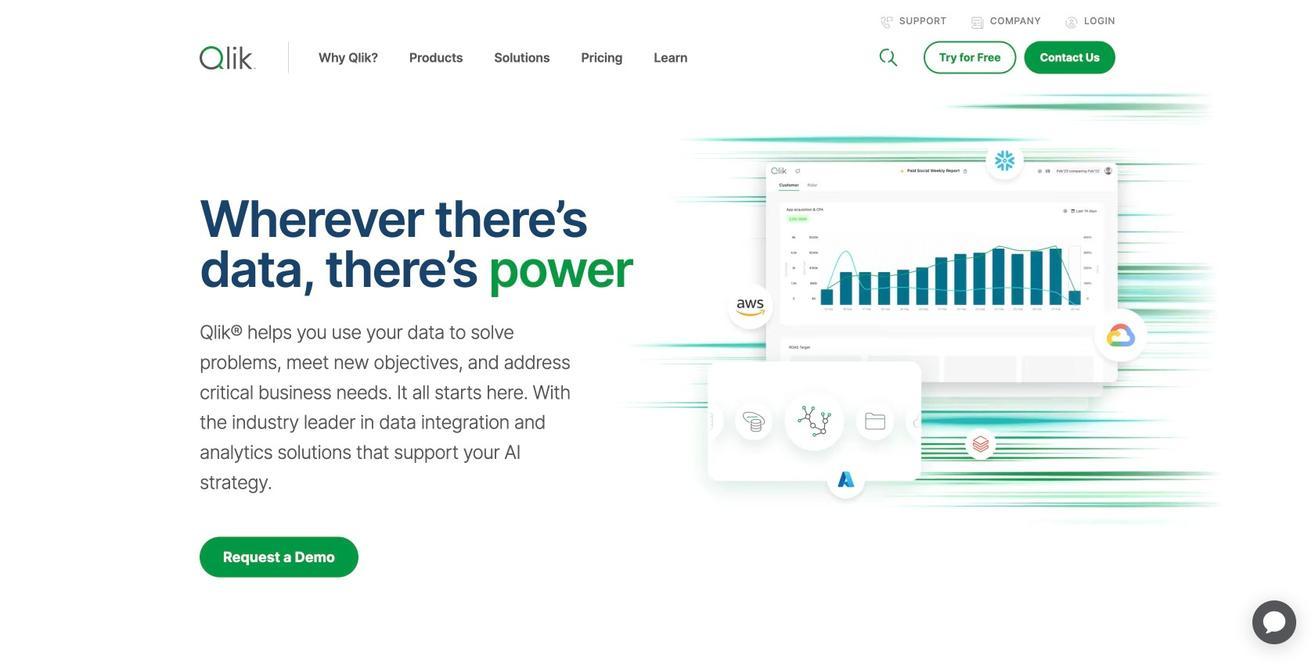 Task type: vqa. For each thing, say whether or not it's contained in the screenshot.
Try for Free LINK to the top
no



Task type: locate. For each thing, give the bounding box(es) containing it.
support image
[[881, 16, 893, 29]]

application
[[1234, 583, 1315, 664]]

qlik image
[[200, 46, 256, 70]]



Task type: describe. For each thing, give the bounding box(es) containing it.
company image
[[972, 16, 984, 29]]

login image
[[1066, 16, 1078, 29]]



